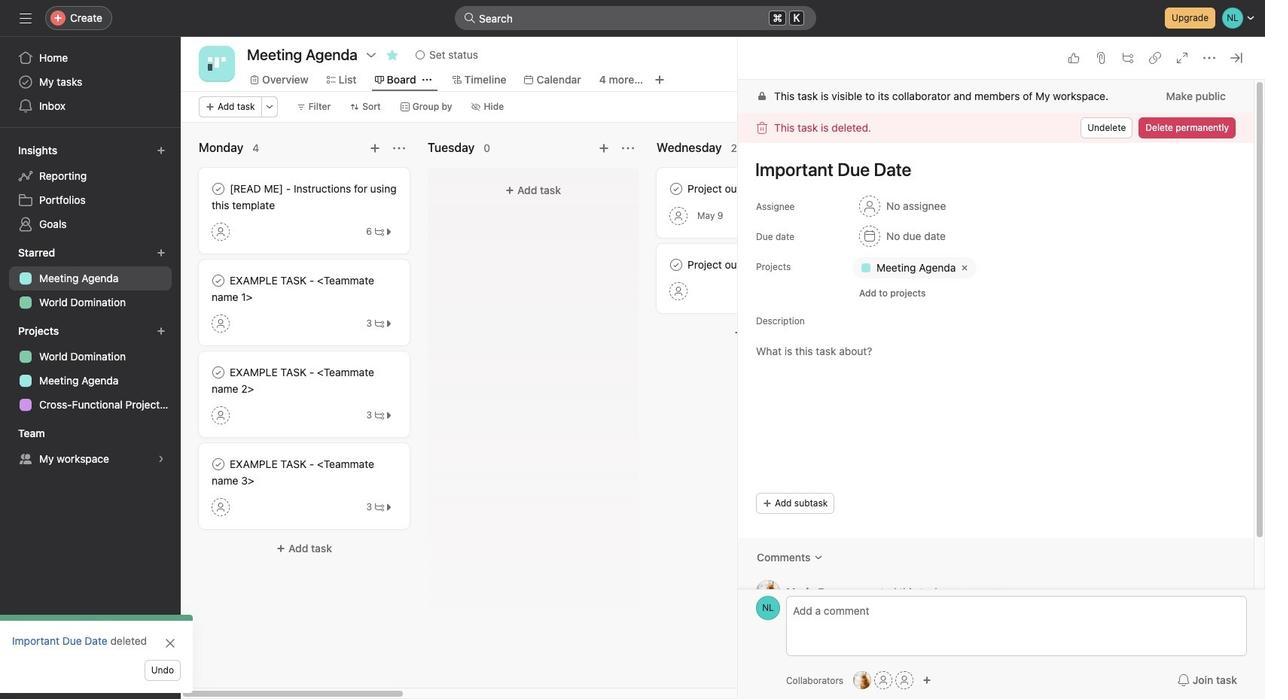 Task type: vqa. For each thing, say whether or not it's contained in the screenshot.
second add task Image from left
yes



Task type: locate. For each thing, give the bounding box(es) containing it.
1 horizontal spatial add task image
[[598, 142, 610, 154]]

main content inside 'important due date' dialog
[[738, 80, 1254, 645]]

mark complete image
[[667, 180, 685, 198], [209, 272, 227, 290]]

1 horizontal spatial mark complete image
[[667, 180, 685, 198]]

more actions image
[[265, 102, 274, 111]]

remove from starred image
[[386, 49, 398, 61]]

close details image
[[1231, 52, 1243, 64]]

see details, my workspace image
[[157, 455, 166, 464]]

add or remove collaborators image
[[923, 676, 932, 685]]

2 add task image from the left
[[598, 142, 610, 154]]

mark complete image
[[209, 180, 227, 198], [667, 256, 685, 274], [209, 364, 227, 382], [209, 456, 227, 474]]

1 vertical spatial mark complete image
[[209, 272, 227, 290]]

1 add task image from the left
[[369, 142, 381, 154]]

add task image left more section actions icon
[[598, 142, 610, 154]]

main content
[[738, 80, 1254, 645]]

Mark complete checkbox
[[667, 256, 685, 274], [209, 272, 227, 290], [209, 456, 227, 474]]

teams element
[[0, 420, 181, 475]]

tab actions image
[[422, 75, 431, 84]]

0 horizontal spatial add task image
[[369, 142, 381, 154]]

close image
[[164, 638, 176, 650]]

add task image left more section actions image
[[369, 142, 381, 154]]

projects element
[[0, 318, 181, 420]]

full screen image
[[1176, 52, 1189, 64]]

None field
[[455, 6, 816, 30]]

0 vertical spatial mark complete image
[[667, 180, 685, 198]]

add task image
[[369, 142, 381, 154], [598, 142, 610, 154]]

Search tasks, projects, and more text field
[[455, 6, 816, 30]]

new project or portfolio image
[[157, 327, 166, 336]]

insights element
[[0, 137, 181, 240]]

add subtask image
[[1122, 52, 1134, 64]]

add or remove collaborators image
[[853, 672, 872, 690]]

important due date dialog
[[738, 37, 1265, 700]]

add items to starred image
[[157, 249, 166, 258]]

more actions for this task image
[[1204, 52, 1216, 64]]

more section actions image
[[622, 142, 634, 154]]

Mark complete checkbox
[[209, 180, 227, 198], [667, 180, 685, 198], [209, 364, 227, 382]]

open user profile image
[[756, 597, 780, 621]]



Task type: describe. For each thing, give the bounding box(es) containing it.
hide sidebar image
[[20, 12, 32, 24]]

add tab image
[[654, 74, 666, 86]]

attachments: add a file to this task, important due date image
[[1095, 52, 1107, 64]]

Task Name text field
[[746, 152, 1236, 187]]

0 likes. click to like this task image
[[1068, 52, 1080, 64]]

0 horizontal spatial mark complete image
[[209, 272, 227, 290]]

prominent image
[[464, 12, 476, 24]]

add task image for more section actions icon
[[598, 142, 610, 154]]

show options image
[[365, 49, 377, 61]]

global element
[[0, 37, 181, 127]]

comments image
[[814, 554, 823, 563]]

starred element
[[0, 240, 181, 318]]

copy task link image
[[1149, 52, 1161, 64]]

board image
[[208, 55, 226, 73]]

remove image
[[959, 262, 971, 274]]

more section actions image
[[393, 142, 405, 154]]

new insights image
[[157, 146, 166, 155]]

add task image for more section actions image
[[369, 142, 381, 154]]



